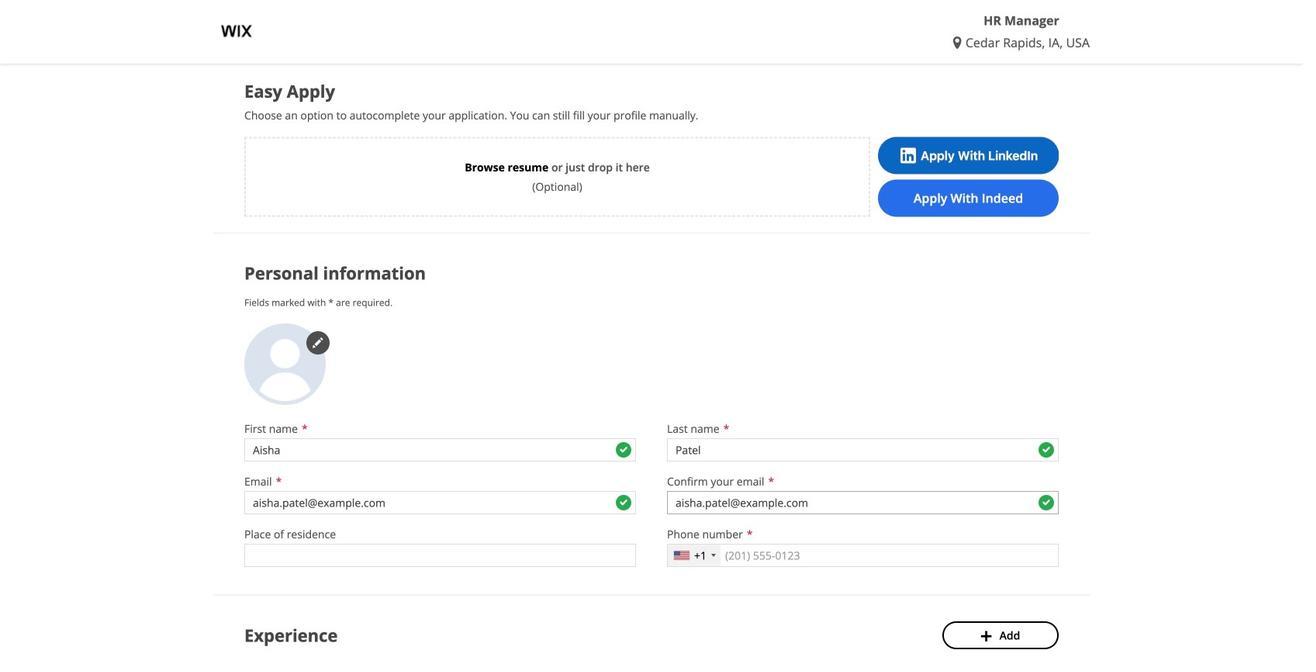 Task type: describe. For each thing, give the bounding box(es) containing it.
wix logo image
[[213, 8, 260, 54]]

location image
[[954, 37, 966, 49]]



Task type: vqa. For each thing, say whether or not it's contained in the screenshot.
Aecom Logo
no



